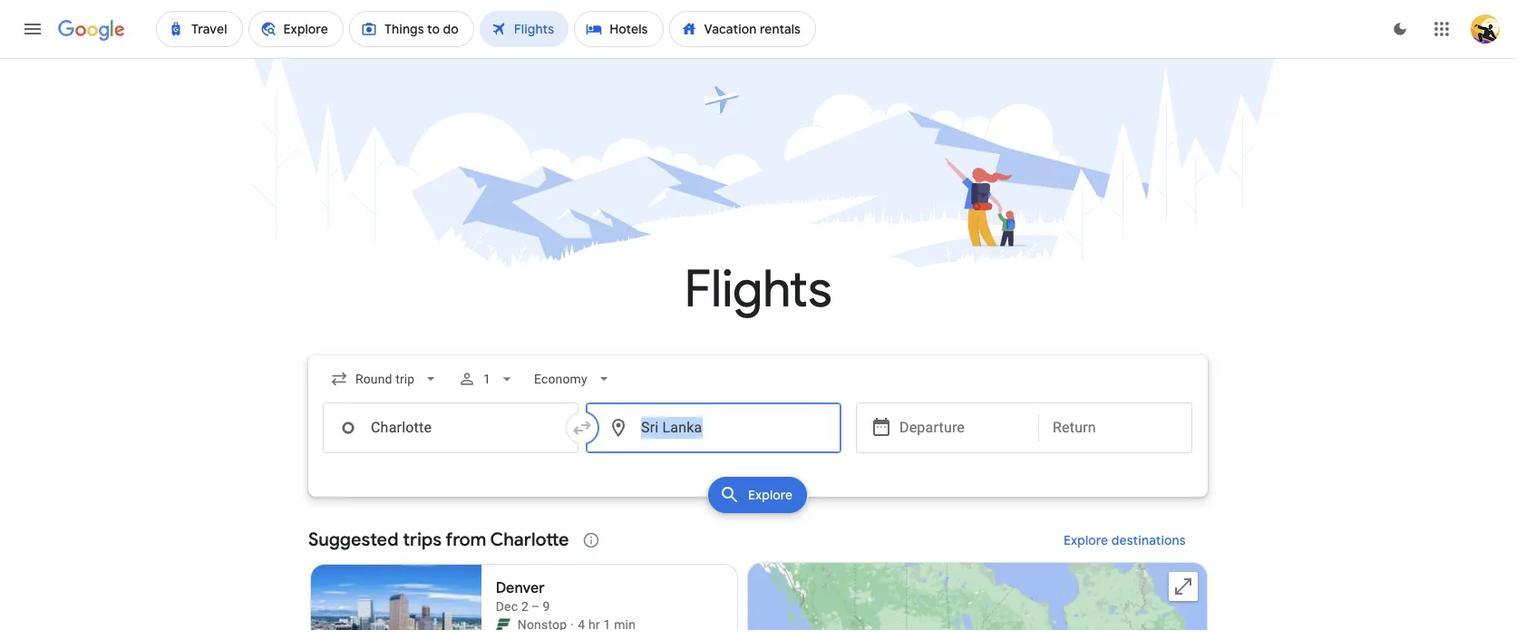 Task type: locate. For each thing, give the bounding box(es) containing it.
frontier image
[[496, 618, 510, 630]]

explore inside flight search field
[[749, 487, 793, 503]]

none text field inside flight search field
[[586, 403, 842, 453]]

explore destinations button
[[1042, 519, 1208, 562]]

Return text field
[[1053, 404, 1178, 453]]

denver dec 2 – 9
[[496, 580, 550, 614]]

explore up suggested trips from charlotte region
[[749, 487, 793, 503]]

explore
[[749, 487, 793, 503], [1064, 532, 1109, 549]]

trips
[[403, 529, 442, 551]]

None text field
[[586, 403, 842, 453]]

1 vertical spatial explore
[[1064, 532, 1109, 549]]

from
[[446, 529, 486, 551]]

 image
[[571, 616, 574, 630]]

Departure text field
[[900, 404, 1025, 453]]

None field
[[323, 363, 447, 395], [527, 363, 620, 395], [323, 363, 447, 395], [527, 363, 620, 395]]

None text field
[[323, 403, 579, 453]]

main menu image
[[22, 18, 44, 40]]

1 horizontal spatial explore
[[1064, 532, 1109, 549]]

change appearance image
[[1379, 7, 1422, 51]]

explore inside suggested trips from charlotte region
[[1064, 532, 1109, 549]]

0 horizontal spatial explore
[[749, 487, 793, 503]]

suggested
[[308, 529, 399, 551]]

2 – 9
[[521, 599, 550, 614]]

suggested trips from charlotte
[[308, 529, 569, 551]]

denver
[[496, 580, 545, 598]]

explore left destinations
[[1064, 532, 1109, 549]]

0 vertical spatial explore
[[749, 487, 793, 503]]

 image inside suggested trips from charlotte region
[[571, 616, 574, 630]]

suggested trips from charlotte region
[[308, 519, 1208, 630]]

1 button
[[451, 357, 524, 401]]

Flight search field
[[294, 356, 1223, 519]]



Task type: describe. For each thing, give the bounding box(es) containing it.
explore destinations
[[1064, 532, 1186, 549]]

destinations
[[1112, 532, 1186, 549]]

explore for explore
[[749, 487, 793, 503]]

1
[[484, 372, 491, 386]]

dec
[[496, 599, 518, 614]]

flights
[[684, 258, 832, 322]]

explore for explore destinations
[[1064, 532, 1109, 549]]

explore button
[[709, 477, 808, 513]]

charlotte
[[490, 529, 569, 551]]



Task type: vqa. For each thing, say whether or not it's contained in the screenshot.
2nd TRIP from the top of the page
no



